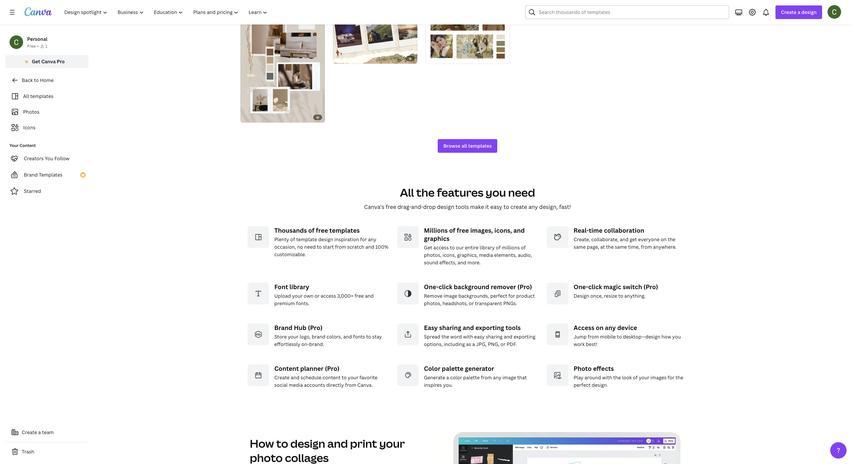 Task type: vqa. For each thing, say whether or not it's contained in the screenshot.
(Pro)
yes



Task type: describe. For each thing, give the bounding box(es) containing it.
image inside "color palette generator generate a color palette from any image that inspires you."
[[503, 375, 517, 381]]

jpg,
[[476, 341, 487, 348]]

millions of free images, icons, and graphics image
[[397, 226, 419, 248]]

from inside "color palette generator generate a color palette from any image that inspires you."
[[481, 375, 492, 381]]

scratch
[[347, 244, 365, 250]]

png,
[[488, 341, 500, 348]]

start
[[323, 244, 334, 250]]

content inside content planner (pro) create and schedule content to your favorite social media accounts directly from canva.
[[275, 365, 299, 373]]

click for magic
[[589, 283, 603, 291]]

entire
[[465, 244, 479, 251]]

on inside real-time collaboration create, collaborate, and get everyone on the same page, at the same time, from anywhere.
[[661, 236, 667, 243]]

one- for one-click magic switch (pro)
[[574, 283, 589, 291]]

anywhere.
[[654, 244, 677, 250]]

photos
[[23, 109, 39, 115]]

from inside real-time collaboration create, collaborate, and get everyone on the same page, at the same time, from anywhere.
[[641, 244, 652, 250]]

christina overa image
[[828, 5, 842, 19]]

0 vertical spatial palette
[[442, 365, 464, 373]]

schedule
[[301, 375, 322, 381]]

create a team button
[[5, 426, 89, 439]]

and inside real-time collaboration create, collaborate, and get everyone on the same page, at the same time, from anywhere.
[[620, 236, 629, 243]]

perfect inside photo effects play around with the look of your images for the perfect design.
[[574, 382, 591, 388]]

directly
[[327, 382, 344, 388]]

create
[[511, 203, 528, 211]]

fonts.
[[296, 300, 310, 307]]

one-click background remover (pro) remove image backgrounds, perfect for product photos, headshots, or transparent pngs.
[[424, 283, 535, 307]]

0 vertical spatial content
[[20, 143, 36, 148]]

and inside how to design and print your photo collages
[[328, 436, 348, 451]]

creators you follow
[[24, 155, 69, 162]]

to inside brand hub (pro) store your logo, brand colors, and fonts to stay effortlessly on-brand.
[[367, 334, 371, 340]]

play
[[574, 375, 584, 381]]

photo effects play around with the look of your images for the perfect design.
[[574, 365, 684, 388]]

real-time collaboration image
[[547, 226, 569, 248]]

and down graphics,
[[458, 259, 467, 266]]

anything.
[[625, 293, 646, 299]]

all templates link
[[10, 90, 84, 103]]

free •
[[27, 43, 39, 49]]

content
[[323, 375, 341, 381]]

for for remover
[[509, 293, 516, 299]]

all for templates
[[23, 93, 29, 99]]

hub
[[294, 324, 307, 332]]

2
[[253, 114, 255, 120]]

brand templates link
[[5, 168, 89, 182]]

design,
[[540, 203, 558, 211]]

access inside 'millions of free images, icons, and graphics get access to our entire library of millions of photos, icons, graphics, media elements, audio, sound effects, and more.'
[[434, 244, 449, 251]]

upload
[[275, 293, 291, 299]]

create a design
[[782, 9, 817, 15]]

you inside the access on any device jump from mobile to desktop—design how you work best!
[[673, 334, 681, 340]]

to inside the all the features you need canva's free drag-and-drop design tools make it easy to create any design, fast!
[[504, 203, 510, 211]]

and up "millions"
[[514, 226, 525, 235]]

it
[[486, 203, 489, 211]]

from inside thousands of free templates plenty of template design inspiration for any occasion, no need to start from scratch and 100% customizable.
[[335, 244, 346, 250]]

stay
[[373, 334, 382, 340]]

access on any device image
[[547, 324, 569, 346]]

and inside content planner (pro) create and schedule content to your favorite social media accounts directly from canva.
[[291, 375, 300, 381]]

real-
[[574, 226, 589, 235]]

all
[[462, 143, 468, 149]]

images
[[651, 375, 667, 381]]

backgrounds,
[[459, 293, 490, 299]]

logo,
[[300, 334, 311, 340]]

to right the back
[[34, 77, 39, 83]]

your inside how to design and print your photo collages
[[380, 436, 405, 451]]

background
[[454, 283, 490, 291]]

need inside thousands of free templates plenty of template design inspiration for any occasion, no need to start from scratch and 100% customizable.
[[304, 244, 316, 250]]

the right images in the bottom right of the page
[[676, 375, 684, 381]]

your inside brand hub (pro) store your logo, brand colors, and fonts to stay effortlessly on-brand.
[[288, 334, 299, 340]]

starred link
[[5, 184, 89, 198]]

click for background
[[439, 283, 453, 291]]

font library upload your own or access 3,000+ free and premium fonts.
[[275, 283, 374, 307]]

more.
[[468, 259, 481, 266]]

your inside photo effects play around with the look of your images for the perfect design.
[[639, 375, 650, 381]]

brand for templates
[[24, 172, 38, 178]]

one-click magic switch (pro) image
[[547, 283, 569, 305]]

canva.
[[358, 382, 373, 388]]

of down "thousands"
[[291, 236, 295, 243]]

as
[[466, 341, 472, 348]]

that
[[518, 375, 527, 381]]

how to design and print your photo collages
[[250, 436, 405, 464]]

(pro) inside one-click background remover (pro) remove image backgrounds, perfect for product photos, headshots, or transparent pngs.
[[518, 283, 532, 291]]

(pro) inside content planner (pro) create and schedule content to your favorite social media accounts directly from canva.
[[325, 365, 340, 373]]

best!
[[586, 341, 598, 348]]

brand.
[[309, 341, 324, 348]]

free inside 'millions of free images, icons, and graphics get access to our entire library of millions of photos, icons, graphics, media elements, audio, sound effects, and more.'
[[457, 226, 469, 235]]

options,
[[424, 341, 443, 348]]

back to home
[[22, 77, 54, 83]]

0 vertical spatial icons,
[[495, 226, 512, 235]]

you.
[[443, 382, 453, 388]]

effortlessly
[[275, 341, 301, 348]]

and-
[[411, 203, 424, 211]]

a inside create a team button
[[38, 429, 41, 436]]

brand hub (pro) image
[[247, 324, 269, 346]]

canva
[[41, 58, 56, 65]]

and up as
[[463, 324, 474, 332]]

real-time collaboration create, collaborate, and get everyone on the same page, at the same time, from anywhere.
[[574, 226, 677, 250]]

look
[[623, 375, 632, 381]]

page,
[[587, 244, 600, 250]]

image inside one-click background remover (pro) remove image backgrounds, perfect for product photos, headshots, or transparent pngs.
[[444, 293, 458, 299]]

trash
[[22, 449, 34, 455]]

the left "look"
[[614, 375, 621, 381]]

(pro) inside one-click magic switch (pro) design once, resize to anything.
[[644, 283, 659, 291]]

the inside easy sharing and exporting tools spread the word with easy sharing and exporting options, including as a jpg, png, or pdf.
[[442, 334, 449, 340]]

switch
[[623, 283, 643, 291]]

the up anywhere.
[[668, 236, 676, 243]]

or inside easy sharing and exporting tools spread the word with easy sharing and exporting options, including as a jpg, png, or pdf.
[[501, 341, 506, 348]]

content planner (pro) create and schedule content to your favorite social media accounts directly from canva.
[[275, 365, 378, 388]]

for for templates
[[360, 236, 367, 243]]

of inside photo effects play around with the look of your images for the perfect design.
[[633, 375, 638, 381]]

desktop—design
[[623, 334, 661, 340]]

•
[[37, 43, 39, 49]]

inspires
[[424, 382, 442, 388]]

color palette generator generate a color palette from any image that inspires you.
[[424, 365, 527, 388]]

mobile
[[600, 334, 616, 340]]

premium
[[275, 300, 295, 307]]

content planner (pro) image
[[247, 365, 269, 386]]

trash link
[[5, 445, 89, 459]]

back to home link
[[5, 74, 89, 87]]

home
[[40, 77, 54, 83]]

photo
[[574, 365, 592, 373]]

1 for 1 of 2
[[245, 114, 247, 120]]

and inside font library upload your own or access 3,000+ free and premium fonts.
[[365, 293, 374, 299]]

design.
[[592, 382, 608, 388]]

on inside the access on any device jump from mobile to desktop—design how you work best!
[[596, 324, 604, 332]]

and inside thousands of free templates plenty of template design inspiration for any occasion, no need to start from scratch and 100% customizable.
[[366, 244, 374, 250]]

to inside the access on any device jump from mobile to desktop—design how you work best!
[[617, 334, 622, 340]]

graphics
[[424, 235, 450, 243]]

to inside one-click magic switch (pro) design once, resize to anything.
[[619, 293, 624, 299]]

get canva pro button
[[5, 55, 89, 68]]

social
[[275, 382, 288, 388]]

sound
[[424, 259, 439, 266]]

spread
[[424, 334, 441, 340]]



Task type: locate. For each thing, give the bounding box(es) containing it.
1 horizontal spatial need
[[509, 185, 536, 200]]

library right entire
[[480, 244, 495, 251]]

from down the 'inspiration'
[[335, 244, 346, 250]]

millions
[[502, 244, 520, 251]]

or down backgrounds,
[[469, 300, 474, 307]]

of right millions
[[449, 226, 456, 235]]

colors,
[[327, 334, 342, 340]]

same
[[574, 244, 586, 250], [615, 244, 627, 250]]

1 vertical spatial photos,
[[424, 300, 442, 307]]

0 horizontal spatial media
[[289, 382, 303, 388]]

(pro) up anything.
[[644, 283, 659, 291]]

all inside the all the features you need canva's free drag-and-drop design tools make it easy to create any design, fast!
[[400, 185, 414, 200]]

create for create a team
[[22, 429, 37, 436]]

0 horizontal spatial tools
[[456, 203, 469, 211]]

you right how
[[673, 334, 681, 340]]

all the features you need canva's free drag-and-drop design tools make it easy to create any design, fast!
[[364, 185, 571, 211]]

all for the
[[400, 185, 414, 200]]

palette down the generator
[[464, 375, 480, 381]]

1 vertical spatial sharing
[[486, 334, 503, 340]]

0 horizontal spatial with
[[463, 334, 473, 340]]

photo effects image
[[547, 365, 569, 386]]

0 horizontal spatial same
[[574, 244, 586, 250]]

icons, up "millions"
[[495, 226, 512, 235]]

1 horizontal spatial get
[[424, 244, 433, 251]]

100%
[[376, 244, 389, 250]]

0 horizontal spatial sharing
[[440, 324, 462, 332]]

0 horizontal spatial library
[[290, 283, 309, 291]]

on
[[661, 236, 667, 243], [596, 324, 604, 332]]

1 horizontal spatial access
[[434, 244, 449, 251]]

all up drag-
[[400, 185, 414, 200]]

image left that
[[503, 375, 517, 381]]

around
[[585, 375, 602, 381]]

0 vertical spatial get
[[32, 58, 40, 65]]

need
[[509, 185, 536, 200], [304, 244, 316, 250]]

any inside the all the features you need canva's free drag-and-drop design tools make it easy to create any design, fast!
[[529, 203, 538, 211]]

free up our at bottom right
[[457, 226, 469, 235]]

resize
[[604, 293, 618, 299]]

icons
[[23, 124, 36, 131]]

a inside create a design dropdown button
[[798, 9, 801, 15]]

for inside thousands of free templates plenty of template design inspiration for any occasion, no need to start from scratch and 100% customizable.
[[360, 236, 367, 243]]

our
[[456, 244, 464, 251]]

0 horizontal spatial templates
[[30, 93, 53, 99]]

0 horizontal spatial 1
[[45, 43, 47, 49]]

starred
[[24, 188, 41, 194]]

with up as
[[463, 334, 473, 340]]

media inside content planner (pro) create and schedule content to your favorite social media accounts directly from canva.
[[289, 382, 303, 388]]

2 horizontal spatial templates
[[469, 143, 492, 149]]

icons link
[[10, 121, 84, 134]]

personal
[[27, 36, 47, 42]]

1 same from the left
[[574, 244, 586, 250]]

click inside one-click background remover (pro) remove image backgrounds, perfect for product photos, headshots, or transparent pngs.
[[439, 283, 453, 291]]

1 horizontal spatial for
[[509, 293, 516, 299]]

tools down features
[[456, 203, 469, 211]]

0 horizontal spatial icons,
[[443, 252, 456, 258]]

on-
[[302, 341, 309, 348]]

1 vertical spatial easy
[[475, 334, 485, 340]]

and right 3,000+
[[365, 293, 374, 299]]

1 vertical spatial library
[[290, 283, 309, 291]]

tools up pdf. on the bottom of the page
[[506, 324, 521, 332]]

tan beige brown refined scrapbook interior design photo collage image
[[240, 0, 325, 123]]

and left the fonts at the left of page
[[343, 334, 352, 340]]

0 vertical spatial sharing
[[440, 324, 462, 332]]

or
[[315, 293, 320, 299], [469, 300, 474, 307], [501, 341, 506, 348]]

pro
[[57, 58, 65, 65]]

transparent
[[475, 300, 503, 307]]

click up once,
[[589, 283, 603, 291]]

1 horizontal spatial you
[[673, 334, 681, 340]]

templates up the 'inspiration'
[[330, 226, 360, 235]]

0 vertical spatial media
[[479, 252, 493, 258]]

for right images in the bottom right of the page
[[668, 375, 675, 381]]

a inside easy sharing and exporting tools spread the word with easy sharing and exporting options, including as a jpg, png, or pdf.
[[473, 341, 475, 348]]

design inside the all the features you need canva's free drag-and-drop design tools make it easy to create any design, fast!
[[437, 203, 455, 211]]

2 vertical spatial create
[[22, 429, 37, 436]]

font
[[275, 283, 288, 291]]

0 horizontal spatial on
[[596, 324, 604, 332]]

the inside the all the features you need canva's free drag-and-drop design tools make it easy to create any design, fast!
[[417, 185, 435, 200]]

easy up "jpg,"
[[475, 334, 485, 340]]

1 left the 2
[[245, 114, 247, 120]]

thousands of free templates image
[[247, 226, 269, 248]]

from down everyone
[[641, 244, 652, 250]]

any up mobile
[[605, 324, 616, 332]]

(pro) inside brand hub (pro) store your logo, brand colors, and fonts to stay effortlessly on-brand.
[[308, 324, 323, 332]]

fast!
[[560, 203, 571, 211]]

1 vertical spatial content
[[275, 365, 299, 373]]

or inside font library upload your own or access 3,000+ free and premium fonts.
[[315, 293, 320, 299]]

1 horizontal spatial click
[[589, 283, 603, 291]]

templates down back to home
[[30, 93, 53, 99]]

time,
[[629, 244, 640, 250]]

0 vertical spatial need
[[509, 185, 536, 200]]

your inside font library upload your own or access 3,000+ free and premium fonts.
[[292, 293, 303, 299]]

pdf.
[[507, 341, 517, 348]]

effects
[[594, 365, 614, 373]]

1 for 1
[[45, 43, 47, 49]]

with inside easy sharing and exporting tools spread the word with easy sharing and exporting options, including as a jpg, png, or pdf.
[[463, 334, 473, 340]]

to inside 'millions of free images, icons, and graphics get access to our entire library of millions of photos, icons, graphics, media elements, audio, sound effects, and more.'
[[450, 244, 455, 251]]

from up best!
[[588, 334, 599, 340]]

access on any device jump from mobile to desktop—design how you work best!
[[574, 324, 681, 348]]

content up social
[[275, 365, 299, 373]]

0 horizontal spatial you
[[486, 185, 506, 200]]

millions
[[424, 226, 448, 235]]

1 vertical spatial 1
[[245, 114, 247, 120]]

own
[[304, 293, 314, 299]]

brand inside brand hub (pro) store your logo, brand colors, and fonts to stay effortlessly on-brand.
[[275, 324, 293, 332]]

customizable.
[[275, 251, 306, 258]]

one- inside one-click background remover (pro) remove image backgrounds, perfect for product photos, headshots, or transparent pngs.
[[424, 283, 439, 291]]

collaborate,
[[592, 236, 619, 243]]

2 vertical spatial templates
[[330, 226, 360, 235]]

for inside one-click background remover (pro) remove image backgrounds, perfect for product photos, headshots, or transparent pngs.
[[509, 293, 516, 299]]

0 horizontal spatial access
[[321, 293, 336, 299]]

to right resize
[[619, 293, 624, 299]]

thousands
[[275, 226, 307, 235]]

free
[[386, 203, 397, 211], [316, 226, 328, 235], [457, 226, 469, 235], [355, 293, 364, 299]]

of right "look"
[[633, 375, 638, 381]]

for inside photo effects play around with the look of your images for the perfect design.
[[668, 375, 675, 381]]

to left create
[[504, 203, 510, 211]]

1 horizontal spatial brand
[[275, 324, 293, 332]]

store
[[275, 334, 287, 340]]

how to design and print your photo collages image
[[438, 432, 697, 464]]

create,
[[574, 236, 591, 243]]

and left 100%
[[366, 244, 374, 250]]

create inside button
[[22, 429, 37, 436]]

0 vertical spatial access
[[434, 244, 449, 251]]

image up headshots,
[[444, 293, 458, 299]]

no
[[297, 244, 303, 250]]

1 horizontal spatial one-
[[574, 283, 589, 291]]

2 click from the left
[[589, 283, 603, 291]]

access left 3,000+
[[321, 293, 336, 299]]

0 vertical spatial all
[[23, 93, 29, 99]]

photos, down the remove
[[424, 300, 442, 307]]

any inside thousands of free templates plenty of template design inspiration for any occasion, no need to start from scratch and 100% customizable.
[[368, 236, 377, 243]]

icons, up the effects,
[[443, 252, 456, 258]]

on up mobile
[[596, 324, 604, 332]]

1 horizontal spatial 1
[[245, 114, 247, 120]]

font library image
[[247, 283, 269, 305]]

all down the back
[[23, 93, 29, 99]]

1 vertical spatial get
[[424, 244, 433, 251]]

your up fonts. on the left
[[292, 293, 303, 299]]

tools inside the all the features you need canva's free drag-and-drop design tools make it easy to create any design, fast!
[[456, 203, 469, 211]]

free right 3,000+
[[355, 293, 364, 299]]

2 same from the left
[[615, 244, 627, 250]]

any inside the access on any device jump from mobile to desktop—design how you work best!
[[605, 324, 616, 332]]

0 horizontal spatial create
[[22, 429, 37, 436]]

(pro) up brand
[[308, 324, 323, 332]]

and up pdf. on the bottom of the page
[[504, 334, 513, 340]]

device
[[618, 324, 638, 332]]

easy right it
[[491, 203, 503, 211]]

1 vertical spatial on
[[596, 324, 604, 332]]

1 vertical spatial palette
[[464, 375, 480, 381]]

and down collaboration
[[620, 236, 629, 243]]

free inside thousands of free templates plenty of template design inspiration for any occasion, no need to start from scratch and 100% customizable.
[[316, 226, 328, 235]]

magic
[[604, 283, 622, 291]]

product
[[517, 293, 535, 299]]

audio,
[[518, 252, 532, 258]]

click
[[439, 283, 453, 291], [589, 283, 603, 291]]

templates
[[39, 172, 63, 178]]

any right create
[[529, 203, 538, 211]]

you up it
[[486, 185, 506, 200]]

of up template
[[309, 226, 315, 235]]

library up own
[[290, 283, 309, 291]]

library inside 'millions of free images, icons, and graphics get access to our entire library of millions of photos, icons, graphics, media elements, audio, sound effects, and more.'
[[480, 244, 495, 251]]

design inside thousands of free templates plenty of template design inspiration for any occasion, no need to start from scratch and 100% customizable.
[[318, 236, 333, 243]]

brand hub (pro) store your logo, brand colors, and fonts to stay effortlessly on-brand.
[[275, 324, 382, 348]]

0 horizontal spatial easy
[[475, 334, 485, 340]]

occasion,
[[275, 244, 296, 250]]

0 vertical spatial you
[[486, 185, 506, 200]]

perfect down remover
[[491, 293, 508, 299]]

palette up color
[[442, 365, 464, 373]]

templates
[[30, 93, 53, 99], [469, 143, 492, 149], [330, 226, 360, 235]]

to inside how to design and print your photo collages
[[276, 436, 288, 451]]

to left start at the bottom left of page
[[317, 244, 322, 250]]

on up anywhere.
[[661, 236, 667, 243]]

0 vertical spatial image
[[444, 293, 458, 299]]

how
[[250, 436, 274, 451]]

1 horizontal spatial perfect
[[574, 382, 591, 388]]

how
[[662, 334, 672, 340]]

photos, inside one-click background remover (pro) remove image backgrounds, perfect for product photos, headshots, or transparent pngs.
[[424, 300, 442, 307]]

1 vertical spatial image
[[503, 375, 517, 381]]

any up 100%
[[368, 236, 377, 243]]

to inside thousands of free templates plenty of template design inspiration for any occasion, no need to start from scratch and 100% customizable.
[[317, 244, 322, 250]]

library inside font library upload your own or access 3,000+ free and premium fonts.
[[290, 283, 309, 291]]

1 horizontal spatial on
[[661, 236, 667, 243]]

any down the generator
[[493, 375, 502, 381]]

color
[[450, 375, 462, 381]]

and left 'print'
[[328, 436, 348, 451]]

perfect down play
[[574, 382, 591, 388]]

team
[[42, 429, 54, 436]]

0 vertical spatial with
[[463, 334, 473, 340]]

you inside the all the features you need canva's free drag-and-drop design tools make it easy to create any design, fast!
[[486, 185, 506, 200]]

features
[[437, 185, 484, 200]]

tools inside easy sharing and exporting tools spread the word with easy sharing and exporting options, including as a jpg, png, or pdf.
[[506, 324, 521, 332]]

0 horizontal spatial click
[[439, 283, 453, 291]]

to left our at bottom right
[[450, 244, 455, 251]]

0 vertical spatial tools
[[456, 203, 469, 211]]

the left word
[[442, 334, 449, 340]]

planner
[[300, 365, 324, 373]]

1 one- from the left
[[424, 283, 439, 291]]

exporting
[[476, 324, 505, 332], [514, 334, 536, 340]]

Search search field
[[539, 6, 726, 19]]

0 horizontal spatial or
[[315, 293, 320, 299]]

1 horizontal spatial image
[[503, 375, 517, 381]]

palette
[[442, 365, 464, 373], [464, 375, 480, 381]]

0 horizontal spatial need
[[304, 244, 316, 250]]

headshots,
[[443, 300, 468, 307]]

1 horizontal spatial with
[[603, 375, 613, 381]]

perfect inside one-click background remover (pro) remove image backgrounds, perfect for product photos, headshots, or transparent pngs.
[[491, 293, 508, 299]]

2 vertical spatial or
[[501, 341, 506, 348]]

click inside one-click magic switch (pro) design once, resize to anything.
[[589, 283, 603, 291]]

brown olive green clean grid fashion photo collage image
[[426, 0, 510, 64]]

get left canva
[[32, 58, 40, 65]]

0 horizontal spatial brand
[[24, 172, 38, 178]]

get inside button
[[32, 58, 40, 65]]

0 vertical spatial library
[[480, 244, 495, 251]]

free up start at the bottom left of page
[[316, 226, 328, 235]]

access inside font library upload your own or access 3,000+ free and premium fonts.
[[321, 293, 336, 299]]

any
[[529, 203, 538, 211], [368, 236, 377, 243], [605, 324, 616, 332], [493, 375, 502, 381]]

for up pngs.
[[509, 293, 516, 299]]

color
[[424, 365, 441, 373]]

get inside 'millions of free images, icons, and graphics get access to our entire library of millions of photos, icons, graphics, media elements, audio, sound effects, and more.'
[[424, 244, 433, 251]]

top level navigation element
[[60, 5, 273, 19]]

1 horizontal spatial tools
[[506, 324, 521, 332]]

you
[[45, 155, 53, 162]]

easy
[[491, 203, 503, 211], [475, 334, 485, 340]]

or left pdf. on the bottom of the page
[[501, 341, 506, 348]]

your content
[[10, 143, 36, 148]]

one- inside one-click magic switch (pro) design once, resize to anything.
[[574, 283, 589, 291]]

images,
[[471, 226, 493, 235]]

the up drop
[[417, 185, 435, 200]]

need down template
[[304, 244, 316, 250]]

with
[[463, 334, 473, 340], [603, 375, 613, 381]]

1 vertical spatial or
[[469, 300, 474, 307]]

1 vertical spatial all
[[400, 185, 414, 200]]

the
[[417, 185, 435, 200], [668, 236, 676, 243], [607, 244, 614, 250], [442, 334, 449, 340], [614, 375, 621, 381], [676, 375, 684, 381]]

2 horizontal spatial create
[[782, 9, 797, 15]]

collages
[[285, 451, 329, 464]]

1 horizontal spatial or
[[469, 300, 474, 307]]

your up effortlessly
[[288, 334, 299, 340]]

1 vertical spatial templates
[[469, 143, 492, 149]]

0 vertical spatial exporting
[[476, 324, 505, 332]]

design inside dropdown button
[[802, 9, 817, 15]]

elements,
[[495, 252, 517, 258]]

0 horizontal spatial content
[[20, 143, 36, 148]]

of up the audio, at the bottom of page
[[521, 244, 526, 251]]

0 vertical spatial on
[[661, 236, 667, 243]]

1 horizontal spatial content
[[275, 365, 299, 373]]

one-
[[424, 283, 439, 291], [574, 283, 589, 291]]

and left schedule
[[291, 375, 300, 381]]

of left the 2
[[248, 114, 252, 120]]

0 vertical spatial create
[[782, 9, 797, 15]]

1 right "•"
[[45, 43, 47, 49]]

brand up store at bottom left
[[275, 324, 293, 332]]

to up the 'directly'
[[342, 375, 347, 381]]

all inside "all templates" link
[[23, 93, 29, 99]]

generator
[[465, 365, 495, 373]]

one-click background remover (pro) image
[[397, 283, 419, 305]]

from down the generator
[[481, 375, 492, 381]]

plenty
[[275, 236, 289, 243]]

photos link
[[10, 106, 84, 118]]

create inside dropdown button
[[782, 9, 797, 15]]

brand for hub
[[275, 324, 293, 332]]

design
[[574, 293, 590, 299]]

create for create a design
[[782, 9, 797, 15]]

need up create
[[509, 185, 536, 200]]

access
[[574, 324, 595, 332]]

1 horizontal spatial same
[[615, 244, 627, 250]]

0 vertical spatial for
[[360, 236, 367, 243]]

0 horizontal spatial get
[[32, 58, 40, 65]]

including
[[444, 341, 465, 348]]

0 horizontal spatial exporting
[[476, 324, 505, 332]]

from left "canva."
[[345, 382, 356, 388]]

the right at
[[607, 244, 614, 250]]

to inside content planner (pro) create and schedule content to your favorite social media accounts directly from canva.
[[342, 375, 347, 381]]

0 horizontal spatial one-
[[424, 283, 439, 291]]

0 horizontal spatial image
[[444, 293, 458, 299]]

from inside content planner (pro) create and schedule content to your favorite social media accounts directly from canva.
[[345, 382, 356, 388]]

0 vertical spatial perfect
[[491, 293, 508, 299]]

0 vertical spatial 1
[[45, 43, 47, 49]]

time
[[589, 226, 603, 235]]

with down effects
[[603, 375, 613, 381]]

2 vertical spatial for
[[668, 375, 675, 381]]

1 vertical spatial media
[[289, 382, 303, 388]]

creators you follow link
[[5, 152, 89, 165]]

media right social
[[289, 382, 303, 388]]

media inside 'millions of free images, icons, and graphics get access to our entire library of millions of photos, icons, graphics, media elements, audio, sound effects, and more.'
[[479, 252, 493, 258]]

free inside the all the features you need canva's free drag-and-drop design tools make it easy to create any design, fast!
[[386, 203, 397, 211]]

of up elements,
[[496, 244, 501, 251]]

2 horizontal spatial or
[[501, 341, 506, 348]]

color palette generator image
[[397, 365, 419, 386]]

2 one- from the left
[[574, 283, 589, 291]]

0 horizontal spatial perfect
[[491, 293, 508, 299]]

2 photos, from the top
[[424, 300, 442, 307]]

1 photos, from the top
[[424, 252, 442, 258]]

tools
[[456, 203, 469, 211], [506, 324, 521, 332]]

design inside how to design and print your photo collages
[[291, 436, 325, 451]]

easy inside easy sharing and exporting tools spread the word with easy sharing and exporting options, including as a jpg, png, or pdf.
[[475, 334, 485, 340]]

1 vertical spatial with
[[603, 375, 613, 381]]

pngs.
[[504, 300, 518, 307]]

from inside the access on any device jump from mobile to desktop—design how you work best!
[[588, 334, 599, 340]]

free inside font library upload your own or access 3,000+ free and premium fonts.
[[355, 293, 364, 299]]

None search field
[[526, 5, 730, 19]]

1 vertical spatial you
[[673, 334, 681, 340]]

once,
[[591, 293, 603, 299]]

1 vertical spatial perfect
[[574, 382, 591, 388]]

0 horizontal spatial all
[[23, 93, 29, 99]]

beige minimalist sweet memories with you scrapbook polaroid photo collage image
[[333, 0, 418, 64]]

(pro) up product
[[518, 283, 532, 291]]

same down create,
[[574, 244, 586, 250]]

your inside content planner (pro) create and schedule content to your favorite social media accounts directly from canva.
[[348, 375, 359, 381]]

and inside brand hub (pro) store your logo, brand colors, and fonts to stay effortlessly on-brand.
[[343, 334, 352, 340]]

or right own
[[315, 293, 320, 299]]

create inside content planner (pro) create and schedule content to your favorite social media accounts directly from canva.
[[275, 375, 290, 381]]

jump
[[574, 334, 587, 340]]

0 vertical spatial easy
[[491, 203, 503, 211]]

to right mobile
[[617, 334, 622, 340]]

brand inside brand templates link
[[24, 172, 38, 178]]

templates right all
[[469, 143, 492, 149]]

1 vertical spatial create
[[275, 375, 290, 381]]

your right 'print'
[[380, 436, 405, 451]]

or inside one-click background remover (pro) remove image backgrounds, perfect for product photos, headshots, or transparent pngs.
[[469, 300, 474, 307]]

to right how
[[276, 436, 288, 451]]

work
[[574, 341, 585, 348]]

templates inside thousands of free templates plenty of template design inspiration for any occasion, no need to start from scratch and 100% customizable.
[[330, 226, 360, 235]]

1 vertical spatial for
[[509, 293, 516, 299]]

create a design button
[[776, 5, 823, 19]]

exporting up pdf. on the bottom of the page
[[514, 334, 536, 340]]

need inside the all the features you need canva's free drag-and-drop design tools make it easy to create any design, fast!
[[509, 185, 536, 200]]

1 vertical spatial access
[[321, 293, 336, 299]]

photos, inside 'millions of free images, icons, and graphics get access to our entire library of millions of photos, icons, graphics, media elements, audio, sound effects, and more.'
[[424, 252, 442, 258]]

easy inside the all the features you need canva's free drag-and-drop design tools make it easy to create any design, fast!
[[491, 203, 503, 211]]

1 horizontal spatial easy
[[491, 203, 503, 211]]

1 click from the left
[[439, 283, 453, 291]]

brand
[[312, 334, 326, 340]]

1 horizontal spatial sharing
[[486, 334, 503, 340]]

brand up starred
[[24, 172, 38, 178]]

0 vertical spatial photos,
[[424, 252, 442, 258]]

1 vertical spatial exporting
[[514, 334, 536, 340]]

any inside "color palette generator generate a color palette from any image that inspires you."
[[493, 375, 502, 381]]

1 vertical spatial tools
[[506, 324, 521, 332]]

sharing up png, on the right bottom of page
[[486, 334, 503, 340]]

for
[[360, 236, 367, 243], [509, 293, 516, 299], [668, 375, 675, 381]]

2 horizontal spatial for
[[668, 375, 675, 381]]

1 horizontal spatial exporting
[[514, 334, 536, 340]]

a inside "color palette generator generate a color palette from any image that inspires you."
[[447, 375, 449, 381]]

one- up design
[[574, 283, 589, 291]]

1 horizontal spatial icons,
[[495, 226, 512, 235]]

(pro) up content in the bottom left of the page
[[325, 365, 340, 373]]

exporting up png, on the right bottom of page
[[476, 324, 505, 332]]

same left time,
[[615, 244, 627, 250]]

access down graphics
[[434, 244, 449, 251]]

1 vertical spatial icons,
[[443, 252, 456, 258]]

one- up the remove
[[424, 283, 439, 291]]

with inside photo effects play around with the look of your images for the perfect design.
[[603, 375, 613, 381]]

collaboration
[[604, 226, 645, 235]]

template
[[296, 236, 317, 243]]

one- for one-click background remover (pro)
[[424, 283, 439, 291]]

0 vertical spatial brand
[[24, 172, 38, 178]]

3,000+
[[337, 293, 354, 299]]

click up the remove
[[439, 283, 453, 291]]

generate
[[424, 375, 445, 381]]

easy sharing and exporting tools image
[[397, 324, 419, 346]]

sharing up word
[[440, 324, 462, 332]]

1 vertical spatial brand
[[275, 324, 293, 332]]



